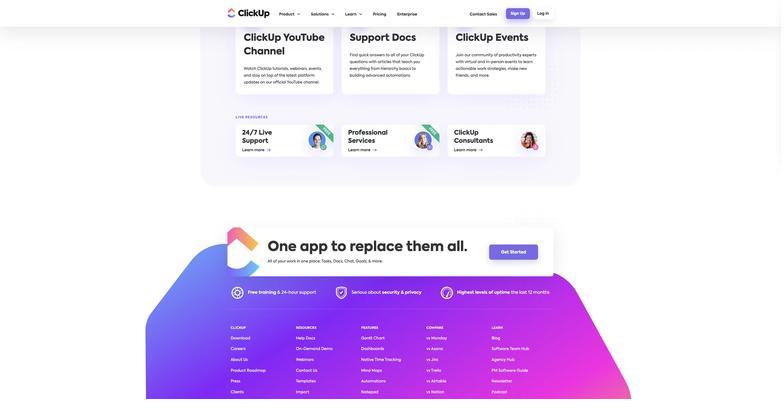 Task type: vqa. For each thing, say whether or not it's contained in the screenshot.
collaboration
no



Task type: describe. For each thing, give the bounding box(es) containing it.
templates
[[296, 380, 316, 383]]

from
[[371, 67, 380, 71]]

list containing help                   docs
[[296, 336, 355, 399]]

native
[[362, 358, 374, 362]]

training
[[259, 290, 276, 295]]

to down you
[[412, 67, 416, 71]]

up
[[520, 12, 526, 15]]

on-
[[296, 347, 304, 351]]

official
[[273, 81, 286, 84]]

vs notion link
[[427, 390, 445, 394]]

learn inside learn popup button
[[345, 13, 357, 16]]

notepad
[[362, 390, 379, 394]]

blog link
[[492, 336, 501, 340]]

product for product                   roadmap
[[231, 369, 246, 373]]

jira
[[432, 358, 439, 362]]

clickup for clickup
[[231, 326, 246, 330]]

24-
[[282, 290, 289, 295]]

clickup inside watch clickup tutorials, webinars, events, and stay on top of the latest               platform updates on our official youtube channel.
[[257, 67, 272, 71]]

sales
[[487, 13, 497, 16]]

highest
[[457, 290, 475, 295]]

contact sales
[[470, 13, 497, 16]]

clickup for clickup consultants
[[455, 130, 479, 136]]

contact for contact sales
[[470, 13, 486, 16]]

on-demand                   demo link
[[296, 347, 333, 351]]

airtable
[[432, 380, 447, 383]]

events
[[506, 60, 518, 64]]

community
[[472, 53, 493, 57]]

support
[[300, 290, 316, 295]]

events
[[496, 33, 529, 43]]

list containing blog
[[492, 336, 551, 395]]

main navigation element
[[279, 0, 554, 27]]

0 vertical spatial live
[[236, 116, 244, 119]]

join our community of productivity experts with virtual and in-person events to learn actionable work strategies, make new friends, and more.
[[456, 53, 537, 78]]

vs monday link
[[427, 336, 447, 340]]

all
[[391, 53, 396, 57]]

updates
[[244, 81, 260, 84]]

hierarchy
[[381, 67, 399, 71]]

to inside the join our community of productivity experts with virtual and in-person events to learn actionable work strategies, make new friends, and more.
[[519, 60, 523, 64]]

podcast
[[492, 390, 508, 394]]

careers
[[231, 347, 246, 351]]

our inside the join our community of productivity experts with virtual and in-person events to learn actionable work strategies, make new friends, and more.
[[465, 53, 471, 57]]

with inside find quick answers to all of your clickup questions with articles that               teach you everything from hierarchy basics to building advanced automations.
[[369, 60, 377, 64]]

more. inside the join our community of productivity experts with virtual and in-person events to learn actionable work strategies, make new friends, and more.
[[479, 74, 490, 78]]

everything
[[350, 67, 370, 71]]

compare link
[[427, 326, 444, 330]]

docs for help                   docs
[[306, 336, 316, 340]]

newsletter
[[492, 380, 513, 383]]

chat,
[[345, 260, 355, 263]]

1 horizontal spatial hub
[[522, 347, 530, 351]]

learn more for professional services
[[348, 148, 371, 152]]

get started link
[[490, 244, 539, 260]]

serious about security & privacy
[[352, 290, 422, 295]]

last
[[520, 290, 528, 295]]

hour
[[289, 290, 299, 295]]

learn more for 24/7 live support
[[242, 148, 265, 152]]

vs for vs jira
[[427, 358, 431, 362]]

learn for 24/7 live support
[[242, 148, 254, 152]]

product                   roadmap
[[231, 369, 266, 373]]

place:
[[309, 260, 321, 263]]

1 vertical spatial work
[[287, 260, 296, 263]]

to left all
[[386, 53, 390, 57]]

help                   docs
[[296, 336, 316, 340]]

0 horizontal spatial in
[[297, 260, 300, 263]]

answers
[[370, 53, 385, 57]]

the inside watch clickup tutorials, webinars, events, and stay on top of the latest               platform updates on our official youtube channel.
[[279, 74, 285, 78]]

24-hour support link
[[282, 290, 316, 295]]

of inside the join our community of productivity experts with virtual and in-person events to learn actionable work strategies, make new friends, and more.
[[494, 53, 498, 57]]

asana
[[432, 347, 443, 351]]

learn for professional services
[[348, 148, 360, 152]]

newsletter link
[[492, 380, 513, 383]]

and down community
[[478, 60, 486, 64]]

notion
[[432, 390, 445, 394]]

vs airtable
[[427, 380, 447, 383]]

security
[[382, 290, 400, 295]]

get started
[[502, 250, 527, 254]]

events,
[[309, 67, 322, 71]]

professional services image
[[413, 130, 433, 150]]

vs for vs asana
[[427, 347, 431, 351]]

vs asana link
[[427, 347, 443, 351]]

on-demand                   demo
[[296, 347, 333, 351]]

automations
[[362, 380, 386, 383]]

questions
[[350, 60, 368, 64]]

watch
[[244, 67, 257, 71]]

learn more for clickup consultants
[[455, 148, 477, 152]]

agency hub link
[[492, 358, 515, 362]]

features link
[[362, 326, 379, 330]]

agency
[[492, 358, 506, 362]]

guide
[[517, 369, 529, 373]]

0 horizontal spatial your
[[278, 260, 286, 263]]

vs monday
[[427, 336, 447, 340]]

product                   roadmap link
[[231, 369, 266, 373]]

make
[[508, 67, 519, 71]]

tutorials,
[[273, 67, 289, 71]]

vs trello link
[[427, 369, 442, 373]]

blog
[[492, 336, 501, 340]]

learn more link for support
[[242, 148, 271, 152]]

0 horizontal spatial hub
[[507, 358, 515, 362]]

free training & 24-hour support
[[248, 290, 316, 295]]

learn
[[524, 60, 533, 64]]

professional services
[[348, 130, 388, 144]]

gantt chart
[[362, 336, 385, 340]]

uptime
[[495, 290, 510, 295]]

join
[[456, 53, 464, 57]]

highest levels of uptime the last 12 months
[[457, 290, 550, 295]]

0 vertical spatial software
[[492, 347, 509, 351]]

articles
[[378, 60, 392, 64]]

sign
[[511, 12, 519, 15]]

find quick answers to all of your clickup questions with articles that               teach you everything from hierarchy basics to building advanced automations.
[[350, 53, 425, 78]]

tasks,
[[322, 260, 333, 263]]

work inside the join our community of productivity experts with virtual and in-person events to learn actionable work strategies, make new friends, and more.
[[478, 67, 487, 71]]

1 horizontal spatial resources
[[296, 326, 317, 330]]

demo
[[321, 347, 333, 351]]

log
[[538, 12, 545, 15]]

person
[[492, 60, 505, 64]]

enterprise
[[398, 13, 418, 16]]

friends,
[[456, 74, 470, 78]]



Task type: locate. For each thing, give the bounding box(es) containing it.
contact down webinars
[[296, 369, 312, 373]]

product inside popup button
[[279, 13, 295, 16]]

clients link
[[231, 390, 244, 394]]

of inside watch clickup tutorials, webinars, events, and stay on top of the latest               platform updates on our official youtube channel.
[[274, 74, 278, 78]]

goals,
[[356, 260, 368, 263]]

and down watch
[[244, 74, 251, 78]]

on left top
[[261, 74, 266, 78]]

us
[[244, 358, 248, 362], [313, 369, 318, 373]]

clickup consultants
[[455, 130, 494, 144]]

1 vertical spatial support
[[242, 138, 269, 144]]

vs left notion
[[427, 390, 431, 394]]

0 vertical spatial youtube
[[283, 33, 325, 43]]

of inside find quick answers to all of your clickup questions with articles that               teach you everything from hierarchy basics to building advanced automations.
[[396, 53, 400, 57]]

vs for vs airtable
[[427, 380, 431, 383]]

automations.
[[386, 74, 411, 78]]

learn more link down 24/7 live support
[[242, 148, 271, 152]]

of
[[396, 53, 400, 57], [494, 53, 498, 57], [274, 74, 278, 78], [273, 260, 277, 263], [489, 290, 494, 295]]

3 more from the left
[[467, 148, 477, 152]]

clickup up top
[[257, 67, 272, 71]]

software team hub link
[[492, 347, 530, 351]]

0 horizontal spatial with
[[369, 60, 377, 64]]

channel
[[244, 47, 285, 57]]

work down in-
[[478, 67, 487, 71]]

vs for vs notion
[[427, 390, 431, 394]]

0 horizontal spatial the
[[279, 74, 285, 78]]

import link
[[296, 390, 309, 394]]

1 horizontal spatial work
[[478, 67, 487, 71]]

vs for vs monday
[[427, 336, 431, 340]]

product button
[[279, 0, 300, 27]]

clickup up consultants
[[455, 130, 479, 136]]

with up from
[[369, 60, 377, 64]]

on
[[261, 74, 266, 78], [260, 81, 265, 84]]

0 horizontal spatial resources
[[246, 116, 268, 119]]

in right log
[[546, 12, 549, 15]]

vs left monday
[[427, 336, 431, 340]]

us up templates on the left
[[313, 369, 318, 373]]

3 vs from the top
[[427, 358, 431, 362]]

highest levels of uptime link
[[457, 290, 510, 295]]

your
[[401, 53, 409, 57], [278, 260, 286, 263]]

0 horizontal spatial work
[[287, 260, 296, 263]]

2 horizontal spatial more
[[467, 148, 477, 152]]

0 vertical spatial more.
[[479, 74, 490, 78]]

1 horizontal spatial &
[[369, 260, 371, 263]]

more down consultants
[[467, 148, 477, 152]]

docs for support docs
[[392, 33, 416, 43]]

1 vs from the top
[[427, 336, 431, 340]]

1 vertical spatial on
[[260, 81, 265, 84]]

vs left airtable
[[427, 380, 431, 383]]

product for product
[[279, 13, 295, 16]]

1 vertical spatial your
[[278, 260, 286, 263]]

help
[[296, 336, 305, 340]]

1 horizontal spatial docs
[[392, 33, 416, 43]]

0 vertical spatial support
[[350, 33, 390, 43]]

support down 24/7
[[242, 138, 269, 144]]

1 with from the left
[[369, 60, 377, 64]]

contact inside list
[[296, 369, 312, 373]]

2 learn more link from the left
[[348, 148, 377, 152]]

docs,
[[334, 260, 344, 263]]

enterprise link
[[398, 0, 418, 27]]

vs left jira
[[427, 358, 431, 362]]

more
[[255, 148, 265, 152], [361, 148, 371, 152], [467, 148, 477, 152]]

us right about
[[244, 358, 248, 362]]

0 horizontal spatial us
[[244, 358, 248, 362]]

list containing gantt chart
[[362, 336, 420, 399]]

clickup 24/7 live support image
[[307, 130, 327, 150]]

pm
[[492, 369, 498, 373]]

native time tracking link
[[362, 358, 401, 362]]

1 vertical spatial the
[[511, 290, 519, 295]]

1 horizontal spatial us
[[313, 369, 318, 373]]

software team hub
[[492, 347, 530, 351]]

more. down "replace"
[[372, 260, 383, 263]]

docs inside list
[[306, 336, 316, 340]]

live inside 24/7 live support
[[259, 130, 272, 136]]

list containing vs monday
[[427, 336, 486, 399]]

0 vertical spatial your
[[401, 53, 409, 57]]

learn for clickup consultants
[[455, 148, 466, 152]]

1 vertical spatial youtube
[[287, 81, 303, 84]]

productivity
[[499, 53, 522, 57]]

list containing product
[[279, 0, 470, 27]]

1 horizontal spatial more
[[361, 148, 371, 152]]

1 vertical spatial in
[[297, 260, 300, 263]]

1 vertical spatial software
[[499, 369, 516, 373]]

0 vertical spatial our
[[465, 53, 471, 57]]

to up docs,
[[331, 240, 347, 254]]

us for contact us
[[313, 369, 318, 373]]

software down agency hub link
[[499, 369, 516, 373]]

in left one
[[297, 260, 300, 263]]

list
[[279, 0, 470, 27], [231, 336, 290, 399], [296, 336, 355, 399], [362, 336, 420, 399], [427, 336, 486, 399], [492, 336, 551, 395]]

automations link
[[362, 380, 386, 383]]

vs notion
[[427, 390, 445, 394]]

agency hub
[[492, 358, 515, 362]]

1 horizontal spatial product
[[279, 13, 295, 16]]

more for consultants
[[467, 148, 477, 152]]

that
[[393, 60, 401, 64]]

vs for vs trello
[[427, 369, 431, 373]]

1 vertical spatial contact
[[296, 369, 312, 373]]

youtube inside watch clickup tutorials, webinars, events, and stay on top of the latest               platform updates on our official youtube channel.
[[287, 81, 303, 84]]

learn more link down consultants
[[455, 148, 483, 152]]

our inside watch clickup tutorials, webinars, events, and stay on top of the latest               platform updates on our official youtube channel.
[[266, 81, 272, 84]]

our up virtual
[[465, 53, 471, 57]]

contact inside "contact sales" link
[[470, 13, 486, 16]]

more. down in-
[[479, 74, 490, 78]]

basics
[[400, 67, 411, 71]]

clickup
[[244, 33, 281, 43], [456, 33, 494, 43], [410, 53, 425, 57], [257, 67, 272, 71], [455, 130, 479, 136], [231, 326, 246, 330]]

1 horizontal spatial learn more link
[[348, 148, 377, 152]]

contact
[[470, 13, 486, 16], [296, 369, 312, 373]]

your up teach
[[401, 53, 409, 57]]

1 vertical spatial our
[[266, 81, 272, 84]]

clickup inside 'clickup consultants'
[[455, 130, 479, 136]]

1 vertical spatial hub
[[507, 358, 515, 362]]

1 vertical spatial live
[[259, 130, 272, 136]]

your inside find quick answers to all of your clickup questions with articles that               teach you everything from hierarchy basics to building advanced automations.
[[401, 53, 409, 57]]

& left the 24-
[[278, 290, 281, 295]]

and inside watch clickup tutorials, webinars, events, and stay on top of the latest               platform updates on our official youtube channel.
[[244, 74, 251, 78]]

work left one
[[287, 260, 296, 263]]

learn button
[[345, 0, 362, 27]]

vs
[[427, 336, 431, 340], [427, 347, 431, 351], [427, 358, 431, 362], [427, 369, 431, 373], [427, 380, 431, 383], [427, 390, 431, 394]]

learn more link for services
[[348, 148, 377, 152]]

about us link
[[231, 358, 248, 362]]

in-
[[486, 60, 492, 64]]

software
[[492, 347, 509, 351], [499, 369, 516, 373]]

0 vertical spatial product
[[279, 13, 295, 16]]

0 horizontal spatial product
[[231, 369, 246, 373]]

1 horizontal spatial the
[[511, 290, 519, 295]]

learn more down services
[[348, 148, 371, 152]]

& left "privacy"
[[401, 290, 404, 295]]

docs up all
[[392, 33, 416, 43]]

0 horizontal spatial more.
[[372, 260, 383, 263]]

1 learn more link from the left
[[242, 148, 271, 152]]

2 more from the left
[[361, 148, 371, 152]]

1 horizontal spatial learn more
[[348, 148, 371, 152]]

top
[[267, 74, 274, 78]]

strategies,
[[488, 67, 507, 71]]

webinars
[[296, 358, 314, 362]]

3 learn more from the left
[[455, 148, 477, 152]]

1 vertical spatial docs
[[306, 336, 316, 340]]

one
[[301, 260, 308, 263]]

about
[[231, 358, 243, 362]]

get
[[502, 250, 509, 254]]

virtual
[[465, 60, 477, 64]]

all of your work in one place: tasks, docs, chat, goals, & more.
[[268, 260, 383, 263]]

more.
[[479, 74, 490, 78], [372, 260, 383, 263]]

compare
[[427, 326, 444, 330]]

about
[[368, 290, 381, 295]]

1 vertical spatial product
[[231, 369, 246, 373]]

hub down software team hub in the bottom right of the page
[[507, 358, 515, 362]]

live resources
[[236, 116, 268, 119]]

resources up help                   docs link
[[296, 326, 317, 330]]

5 vs from the top
[[427, 380, 431, 383]]

docs right help
[[306, 336, 316, 340]]

more for support
[[255, 148, 265, 152]]

learn more link for consultants
[[455, 148, 483, 152]]

vs jira
[[427, 358, 439, 362]]

quick
[[359, 53, 369, 57]]

contact left sales
[[470, 13, 486, 16]]

native time tracking
[[362, 358, 401, 362]]

1 more from the left
[[255, 148, 265, 152]]

more down services
[[361, 148, 371, 152]]

live up 24/7
[[236, 116, 244, 119]]

experts
[[523, 53, 537, 57]]

0 horizontal spatial contact
[[296, 369, 312, 373]]

clickup up download link at the left bottom of page
[[231, 326, 246, 330]]

1 horizontal spatial more.
[[479, 74, 490, 78]]

2 horizontal spatial learn more
[[455, 148, 477, 152]]

support inside 24/7 live support
[[242, 138, 269, 144]]

0 horizontal spatial live
[[236, 116, 244, 119]]

3 learn more link from the left
[[455, 148, 483, 152]]

consultants
[[455, 138, 494, 144]]

your right all
[[278, 260, 286, 263]]

0 horizontal spatial docs
[[306, 336, 316, 340]]

2 horizontal spatial learn more link
[[455, 148, 483, 152]]

2 vs from the top
[[427, 347, 431, 351]]

on right updates
[[260, 81, 265, 84]]

1 horizontal spatial in
[[546, 12, 549, 15]]

help                   docs link
[[296, 336, 316, 340]]

0 vertical spatial us
[[244, 358, 248, 362]]

solutions
[[311, 13, 329, 16]]

resources up 24/7
[[246, 116, 268, 119]]

time
[[375, 358, 384, 362]]

clickup inside clickup youtube channel
[[244, 33, 281, 43]]

vs airtable link
[[427, 380, 447, 383]]

in
[[546, 12, 549, 15], [297, 260, 300, 263]]

more for services
[[361, 148, 371, 152]]

clickup inside find quick answers to all of your clickup questions with articles that               teach you everything from hierarchy basics to building advanced automations.
[[410, 53, 425, 57]]

to up new
[[519, 60, 523, 64]]

6 vs from the top
[[427, 390, 431, 394]]

2 with from the left
[[456, 60, 464, 64]]

clickup consultants image
[[520, 130, 539, 150]]

1 vertical spatial us
[[313, 369, 318, 373]]

software up agency
[[492, 347, 509, 351]]

learn more down 24/7 live support
[[242, 148, 265, 152]]

0 horizontal spatial learn more
[[242, 148, 265, 152]]

new
[[520, 67, 528, 71]]

webinars link
[[296, 358, 314, 362]]

0 vertical spatial resources
[[246, 116, 268, 119]]

4 vs from the top
[[427, 369, 431, 373]]

0 vertical spatial hub
[[522, 347, 530, 351]]

maps
[[372, 369, 382, 373]]

security & privacy link
[[382, 290, 422, 295]]

the down "tutorials,"
[[279, 74, 285, 78]]

24/7 live support
[[242, 130, 272, 144]]

0 horizontal spatial learn more link
[[242, 148, 271, 152]]

one app to replace them all.
[[268, 240, 468, 254]]

learn more
[[242, 148, 265, 152], [348, 148, 371, 152], [455, 148, 477, 152]]

0 vertical spatial work
[[478, 67, 487, 71]]

0 horizontal spatial more
[[255, 148, 265, 152]]

1 horizontal spatial live
[[259, 130, 272, 136]]

0 vertical spatial in
[[546, 12, 549, 15]]

vs left trello
[[427, 369, 431, 373]]

learn more link
[[242, 148, 271, 152], [348, 148, 377, 152], [455, 148, 483, 152]]

clients
[[231, 390, 244, 394]]

more down 24/7 live support
[[255, 148, 265, 152]]

list containing download
[[231, 336, 290, 399]]

contact for contact us
[[296, 369, 312, 373]]

0 vertical spatial on
[[261, 74, 266, 78]]

our down top
[[266, 81, 272, 84]]

0 vertical spatial the
[[279, 74, 285, 78]]

clickup up channel
[[244, 33, 281, 43]]

1 horizontal spatial support
[[350, 33, 390, 43]]

1 horizontal spatial our
[[465, 53, 471, 57]]

clickup up community
[[456, 33, 494, 43]]

chart
[[374, 336, 385, 340]]

clickup for clickup events
[[456, 33, 494, 43]]

clickup events
[[456, 33, 529, 43]]

1 vertical spatial more.
[[372, 260, 383, 263]]

2 horizontal spatial &
[[401, 290, 404, 295]]

youtube inside clickup youtube channel
[[283, 33, 325, 43]]

0 vertical spatial docs
[[392, 33, 416, 43]]

stay
[[252, 74, 260, 78]]

the
[[279, 74, 285, 78], [511, 290, 519, 295]]

2 learn more from the left
[[348, 148, 371, 152]]

clickup for clickup youtube channel
[[244, 33, 281, 43]]

support up 'quick'
[[350, 33, 390, 43]]

0 horizontal spatial &
[[278, 290, 281, 295]]

hub right 'team'
[[522, 347, 530, 351]]

monday
[[432, 336, 447, 340]]

with inside the join our community of productivity experts with virtual and in-person events to learn actionable work strategies, make new friends, and more.
[[456, 60, 464, 64]]

1 horizontal spatial contact
[[470, 13, 486, 16]]

download
[[231, 336, 251, 340]]

vs left asana
[[427, 347, 431, 351]]

& right "goals,"
[[369, 260, 371, 263]]

0 horizontal spatial support
[[242, 138, 269, 144]]

us for about us
[[244, 358, 248, 362]]

careers link
[[231, 347, 246, 351]]

learn more down consultants
[[455, 148, 477, 152]]

vs asana
[[427, 347, 443, 351]]

0 horizontal spatial our
[[266, 81, 272, 84]]

press link
[[231, 380, 241, 383]]

with down join
[[456, 60, 464, 64]]

1 horizontal spatial with
[[456, 60, 464, 64]]

0 vertical spatial contact
[[470, 13, 486, 16]]

the left last
[[511, 290, 519, 295]]

1 learn more from the left
[[242, 148, 265, 152]]

live right 24/7
[[259, 130, 272, 136]]

and
[[478, 60, 486, 64], [244, 74, 251, 78], [471, 74, 478, 78]]

clickup up you
[[410, 53, 425, 57]]

learn more link down services
[[348, 148, 377, 152]]

12
[[529, 290, 533, 295]]

and down 'actionable'
[[471, 74, 478, 78]]

teach
[[402, 60, 413, 64]]

1 horizontal spatial your
[[401, 53, 409, 57]]

24/7
[[242, 130, 257, 136]]

1 vertical spatial resources
[[296, 326, 317, 330]]



